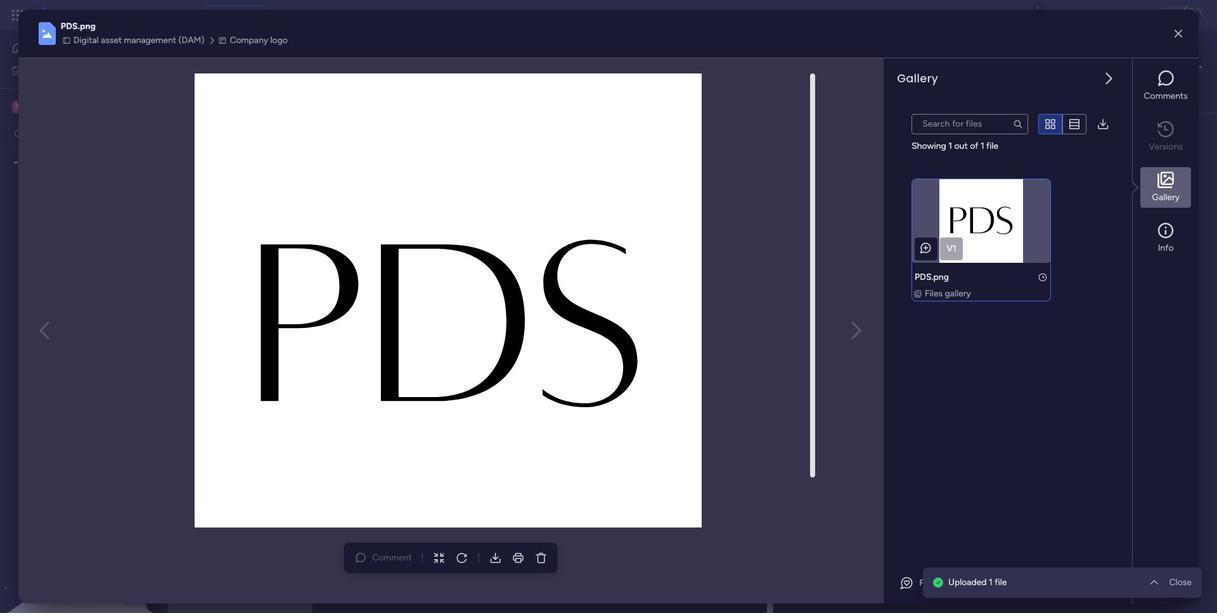 Task type: locate. For each thing, give the bounding box(es) containing it.
website homepage redesign, main board element
[[0, 217, 162, 238]]

company logo
[[230, 35, 288, 45], [787, 60, 872, 76]]

logo up /
[[847, 60, 872, 76]]

0 vertical spatial logo
[[270, 35, 288, 45]]

see plans
[[222, 10, 260, 20]]

1 horizontal spatial see
[[521, 70, 536, 81]]

learn
[[194, 70, 216, 81]]

search image
[[1013, 119, 1023, 129]]

0 horizontal spatial logo
[[270, 35, 288, 45]]

list box
[[0, 150, 162, 410]]

out down search search box
[[954, 141, 968, 152]]

gallery layout group for download icon in the top right of the page
[[1123, 128, 1172, 149]]

1 horizontal spatial gallery
[[1152, 192, 1180, 203]]

gallery up info button
[[1152, 192, 1180, 203]]

1 vertical spatial gallery
[[1152, 192, 1180, 203]]

download image
[[1182, 132, 1194, 145]]

digital asset management (dam)
[[73, 35, 204, 45], [193, 40, 529, 68]]

showing 1 out of 1 file
[[912, 141, 999, 152], [791, 155, 878, 166]]

2 horizontal spatial of
[[970, 141, 979, 152]]

1 horizontal spatial showing
[[912, 141, 946, 152]]

0 horizontal spatial showing
[[791, 155, 826, 166]]

gallery layout group
[[1039, 114, 1087, 134], [1123, 128, 1172, 149]]

showing 1 out of 1 file down search search box
[[912, 141, 999, 152]]

of
[[318, 70, 327, 81], [970, 141, 979, 152], [850, 155, 858, 166]]

search image
[[966, 134, 976, 144]]

select product image
[[11, 9, 24, 22]]

see inside see plans button
[[222, 10, 237, 20]]

Videos field
[[215, 586, 261, 602]]

Status field
[[493, 249, 525, 263]]

1
[[850, 94, 853, 105], [949, 141, 952, 152], [981, 141, 984, 152], [828, 155, 832, 166], [860, 155, 864, 166], [989, 578, 993, 588]]

company logo down plans
[[230, 35, 288, 45]]

my work image
[[11, 64, 23, 76]]

0 vertical spatial company logo
[[230, 35, 288, 45]]

info button
[[1141, 218, 1191, 258]]

see inside learn more about this package of templates here: https://youtu.be/9x6_kyyrn_e see more
[[521, 70, 536, 81]]

Progress field
[[565, 402, 606, 416]]

1 horizontal spatial of
[[850, 155, 858, 166]]

0 vertical spatial showing 1 out of 1 file
[[912, 141, 999, 152]]

james peterson image
[[1154, 60, 1170, 76]]

0 vertical spatial company
[[230, 35, 268, 45]]

new
[[197, 127, 216, 138]]

0 horizontal spatial digital
[[73, 35, 99, 45]]

option
[[0, 152, 162, 154]]

gallery layout group left download image
[[1039, 114, 1087, 134]]

files gallery
[[925, 288, 971, 299], [804, 302, 850, 313]]

updates / 1 button
[[789, 90, 853, 110]]

pds.png
[[61, 21, 96, 31], [915, 272, 949, 283], [794, 286, 828, 297]]

gallery button
[[1141, 167, 1191, 208]]

(dam) up https://youtu.be/9x6_kyyrn_e
[[464, 40, 529, 68]]

management
[[128, 8, 197, 22], [124, 35, 176, 45], [320, 40, 459, 68]]

close
[[1169, 578, 1192, 588]]

learn more about this package of templates here: https://youtu.be/9x6_kyyrn_e see more
[[194, 70, 559, 81]]

1 horizontal spatial out
[[954, 141, 968, 152]]

1 vertical spatial of
[[970, 141, 979, 152]]

gallery up search search box
[[897, 70, 938, 86]]

1 horizontal spatial pds.png
[[794, 286, 828, 297]]

1 vertical spatial files
[[804, 302, 822, 313]]

company down close image
[[787, 60, 844, 76]]

james peterson image
[[1182, 5, 1202, 25]]

digital inside button
[[73, 35, 99, 45]]

1 horizontal spatial logo
[[847, 60, 872, 76]]

logo
[[270, 35, 288, 45], [847, 60, 872, 76]]

Search for files search field
[[912, 114, 1028, 134], [862, 129, 981, 149]]

0 vertical spatial files
[[925, 288, 943, 299]]

there's a configuration issue.
select which status columns will affect the progress calculation image
[[609, 404, 619, 414]]

creative requests, main board element
[[0, 195, 162, 217]]

lottie animation image
[[0, 486, 162, 614]]

company inside button
[[230, 35, 268, 45]]

1 vertical spatial files gallery
[[804, 302, 850, 313]]

company down plans
[[230, 35, 268, 45]]

0 horizontal spatial company logo
[[230, 35, 288, 45]]

package
[[283, 70, 316, 81]]

showing
[[912, 141, 946, 152], [791, 155, 826, 166]]

0 vertical spatial files gallery
[[925, 288, 971, 299]]

see
[[222, 10, 237, 20], [521, 70, 536, 81]]

more
[[539, 70, 559, 81]]

see left more
[[521, 70, 536, 81]]

0 horizontal spatial (dam)
[[179, 35, 204, 45]]

1 vertical spatial see
[[521, 70, 536, 81]]

1 vertical spatial company
[[787, 60, 844, 76]]

workspace image
[[12, 100, 25, 114]]

inbox image
[[1023, 9, 1035, 22]]

2 horizontal spatial pds.png
[[915, 272, 949, 283]]

file
[[815, 133, 828, 144], [987, 141, 999, 152], [866, 155, 878, 166], [995, 578, 1007, 588]]

0 horizontal spatial files gallery
[[804, 302, 850, 313]]

files
[[925, 288, 943, 299], [804, 302, 822, 313]]

v1
[[947, 243, 957, 254]]

home
[[29, 42, 53, 53]]

asset down work
[[101, 35, 122, 45]]

0 horizontal spatial showing 1 out of 1 file
[[791, 155, 878, 166]]

0 horizontal spatial company
[[230, 35, 268, 45]]

1 vertical spatial showing
[[791, 155, 826, 166]]

digital asset management (dam) inside button
[[73, 35, 204, 45]]

see plans button
[[205, 6, 266, 25]]

1 horizontal spatial company
[[787, 60, 844, 76]]

company logo button
[[217, 33, 292, 47]]

gallery
[[945, 288, 971, 299], [824, 302, 850, 313]]

gallery inside button
[[1152, 192, 1180, 203]]

search for files search field for search icon
[[912, 114, 1028, 134]]

None search field
[[912, 114, 1028, 134], [862, 129, 981, 149]]

files gallery button
[[912, 287, 975, 301], [791, 301, 854, 315]]

download image
[[1097, 118, 1110, 130]]

0 horizontal spatial asset
[[101, 35, 122, 45]]

asset inside button
[[101, 35, 122, 45]]

67%
[[620, 337, 638, 348]]

uploaded 1 file
[[948, 578, 1007, 588]]

1 horizontal spatial gallery
[[945, 288, 971, 299]]

1 horizontal spatial company logo
[[787, 60, 872, 76]]

logo up this
[[270, 35, 288, 45]]

1 vertical spatial out
[[834, 155, 847, 166]]

1 horizontal spatial gallery layout group
[[1123, 128, 1172, 149]]

0 vertical spatial of
[[318, 70, 327, 81]]

subitem
[[304, 250, 337, 261]]

digital asset management (dam) down monday work management
[[73, 35, 204, 45]]

company logo up updates / 1
[[787, 60, 872, 76]]

0 vertical spatial showing
[[912, 141, 946, 152]]

1 vertical spatial gallery
[[824, 302, 850, 313]]

showing 1 out of 1 file down the add file
[[791, 155, 878, 166]]

0 vertical spatial pds.png
[[61, 21, 96, 31]]

add view image
[[1189, 95, 1194, 105]]

digital up more
[[193, 40, 256, 68]]

show board description image
[[538, 48, 553, 61]]

out down /
[[834, 155, 847, 166]]

add
[[797, 133, 813, 144]]

1 horizontal spatial files gallery button
[[912, 287, 975, 301]]

0 vertical spatial see
[[222, 10, 237, 20]]

comments
[[1144, 90, 1188, 101]]

1 horizontal spatial files
[[925, 288, 943, 299]]

n
[[15, 101, 22, 112]]

gallery
[[897, 70, 938, 86], [1152, 192, 1180, 203]]

digital down monday
[[73, 35, 99, 45]]

company logo inside field
[[787, 60, 872, 76]]

help image
[[1137, 9, 1150, 22]]

(dam) up learn
[[179, 35, 204, 45]]

more
[[218, 70, 239, 81]]

0 horizontal spatial pds.png
[[61, 21, 96, 31]]

file right add
[[815, 133, 828, 144]]

digital
[[73, 35, 99, 45], [193, 40, 256, 68]]

(dam)
[[179, 35, 204, 45], [464, 40, 529, 68]]

asset
[[218, 127, 240, 138]]

showing down the add file button
[[791, 155, 826, 166]]

management down monday work management
[[124, 35, 176, 45]]

gallery layout group left download icon in the top right of the page
[[1123, 128, 1172, 149]]

see left plans
[[222, 10, 237, 20]]

home button
[[8, 38, 136, 58]]

progress
[[568, 404, 603, 414]]

company
[[230, 35, 268, 45], [787, 60, 844, 76]]

file down search search box
[[866, 155, 878, 166]]

out
[[954, 141, 968, 152], [834, 155, 847, 166]]

lottie animation element
[[0, 486, 162, 614]]

0 vertical spatial gallery
[[897, 70, 938, 86]]

updates
[[808, 94, 842, 105]]

1 horizontal spatial digital
[[193, 40, 256, 68]]

0 horizontal spatial see
[[222, 10, 237, 20]]

asset
[[101, 35, 122, 45], [261, 40, 315, 68]]

0 horizontal spatial gallery layout group
[[1039, 114, 1087, 134]]

search everything image
[[1109, 9, 1122, 22]]

0 horizontal spatial of
[[318, 70, 327, 81]]

work
[[102, 8, 125, 22]]

1 vertical spatial pds.png
[[915, 272, 949, 283]]

1 vertical spatial logo
[[847, 60, 872, 76]]

n button
[[9, 96, 126, 118]]

1 vertical spatial company logo
[[787, 60, 872, 76]]

asset up package
[[261, 40, 315, 68]]

showing left search image
[[912, 141, 946, 152]]



Task type: vqa. For each thing, say whether or not it's contained in the screenshot.
'This  board is visible to anyone on the web with a shareable link'
no



Task type: describe. For each thing, give the bounding box(es) containing it.
owner
[[421, 250, 448, 261]]

1 vertical spatial showing 1 out of 1 file
[[791, 155, 878, 166]]

monday
[[56, 8, 100, 22]]

1 horizontal spatial (dam)
[[464, 40, 529, 68]]

1 inside button
[[850, 94, 853, 105]]

1 horizontal spatial showing 1 out of 1 file
[[912, 141, 999, 152]]

/
[[844, 94, 848, 105]]

0 vertical spatial out
[[954, 141, 968, 152]]

feedback button
[[894, 574, 963, 594]]

management up digital asset management (dam) button
[[128, 8, 197, 22]]

Company logo field
[[784, 60, 1147, 77]]

digital asset management (dam) button
[[61, 33, 208, 47]]

templates
[[329, 70, 369, 81]]

company inside field
[[787, 60, 844, 76]]

of inside learn more about this package of templates here: https://youtu.be/9x6_kyyrn_e see more
[[318, 70, 327, 81]]

file right uploaded
[[995, 578, 1007, 588]]

here:
[[371, 70, 391, 81]]

add file button
[[791, 129, 833, 149]]

close image
[[789, 46, 796, 55]]

company logo inside button
[[230, 35, 288, 45]]

updates / 1
[[808, 94, 853, 105]]

1 image
[[1032, 1, 1044, 15]]

apps image
[[1078, 9, 1091, 22]]

file inside button
[[815, 133, 828, 144]]

about
[[241, 70, 264, 81]]

add to favorites image
[[559, 48, 572, 61]]

(dam) inside digital asset management (dam) button
[[179, 35, 204, 45]]

monday work management
[[56, 8, 197, 22]]

0 horizontal spatial files gallery button
[[791, 301, 854, 315]]

logo inside button
[[270, 35, 288, 45]]

search for files search field for search image
[[862, 129, 981, 149]]

0 horizontal spatial files
[[804, 302, 822, 313]]

caret down image
[[13, 158, 18, 167]]

0 horizontal spatial out
[[834, 155, 847, 166]]

0 horizontal spatial gallery
[[897, 70, 938, 86]]

logo inside field
[[847, 60, 872, 76]]

none search field search
[[912, 114, 1028, 134]]

digital asset management (dam), main board element
[[0, 174, 162, 195]]

management inside button
[[124, 35, 176, 45]]

2 vertical spatial of
[[850, 155, 858, 166]]

add file
[[797, 133, 828, 144]]

1 horizontal spatial asset
[[261, 40, 315, 68]]

uploaded
[[948, 578, 987, 588]]

Owner field
[[418, 249, 451, 263]]

file right search image
[[987, 141, 999, 152]]

status
[[496, 250, 522, 261]]

new asset button
[[192, 122, 245, 143]]

feedback
[[919, 578, 958, 589]]

notifications image
[[995, 9, 1007, 22]]

this
[[266, 70, 281, 81]]

1 horizontal spatial files gallery
[[925, 288, 971, 299]]

Digital asset management (DAM) field
[[190, 40, 532, 68]]

https://youtu.be/9x6_kyyrn_e
[[393, 70, 515, 81]]

invite members image
[[1051, 9, 1063, 22]]

0 vertical spatial gallery
[[945, 288, 971, 299]]

new asset
[[197, 127, 240, 138]]

plans
[[239, 10, 260, 20]]

comments button
[[1141, 66, 1191, 106]]

close button
[[1164, 573, 1197, 593]]

info
[[1158, 243, 1174, 253]]

2 vertical spatial pds.png
[[794, 286, 828, 297]]

see more link
[[520, 69, 560, 82]]

gallery layout group for download image
[[1039, 114, 1087, 134]]

videos
[[218, 586, 258, 602]]

digital asset management (dam) up templates
[[193, 40, 529, 68]]

0 horizontal spatial gallery
[[824, 302, 850, 313]]

management up here:
[[320, 40, 459, 68]]



